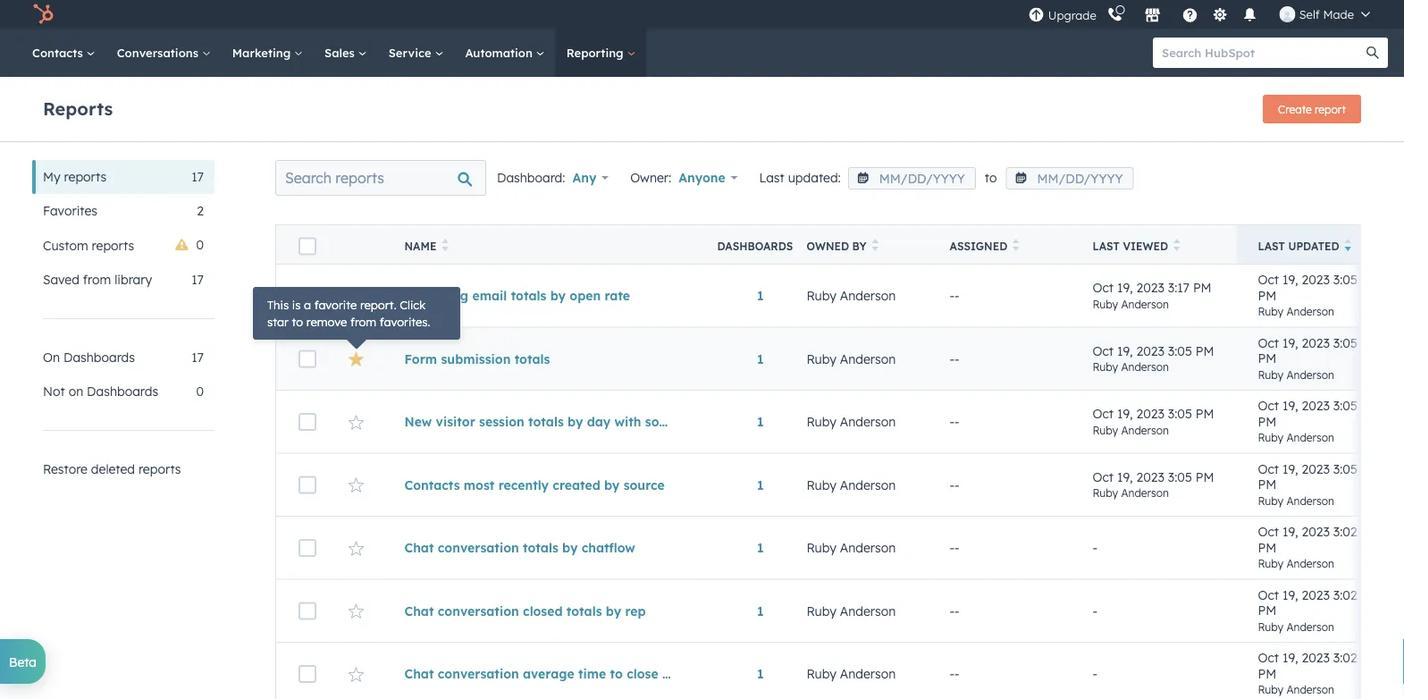 Task type: vqa. For each thing, say whether or not it's contained in the screenshot.
Notifications popup button
yes



Task type: locate. For each thing, give the bounding box(es) containing it.
hubspot image
[[32, 4, 54, 25]]

3 17 from the top
[[192, 350, 204, 365]]

breakdown
[[690, 414, 760, 430]]

1 3:02 from the top
[[1333, 524, 1357, 539]]

beta
[[9, 654, 37, 669]]

press to sort. image
[[872, 239, 879, 251]]

1 button for chat conversation totals by chatflow
[[757, 540, 764, 556]]

17 for my reports
[[192, 169, 204, 185]]

2 horizontal spatial to
[[985, 170, 997, 185]]

conversation for average
[[438, 666, 519, 682]]

6 1 from the top
[[757, 603, 764, 619]]

press to sort. element for last viewed
[[1174, 239, 1180, 254]]

hubspot link
[[21, 4, 67, 25]]

0
[[196, 237, 204, 253], [196, 383, 204, 399]]

totals right the submission
[[515, 351, 550, 367]]

new
[[405, 414, 432, 430]]

totals right the email
[[511, 288, 547, 303]]

6 1 button from the top
[[757, 603, 764, 619]]

self
[[1300, 7, 1320, 21]]

press to sort. image inside the 'name' button
[[442, 239, 449, 251]]

1 horizontal spatial contacts
[[405, 477, 460, 493]]

press to sort. image right name
[[442, 239, 449, 251]]

contacts most recently created by source button
[[405, 477, 674, 493]]

0 vertical spatial rep
[[625, 603, 646, 619]]

1 vertical spatial oct 19, 2023 3:02 pm ruby anderson
[[1258, 587, 1357, 633]]

2 press to sort. image from the left
[[1013, 239, 1020, 251]]

favorites.
[[380, 315, 430, 329]]

1 vertical spatial contacts
[[405, 477, 460, 493]]

chat conversation totals by chatflow
[[405, 540, 635, 556]]

conversation down most
[[438, 540, 519, 556]]

by inside owned by button
[[852, 240, 867, 253]]

saved from library
[[43, 272, 152, 287]]

conversation for closed
[[438, 603, 519, 619]]

2 vertical spatial dashboards
[[87, 383, 158, 399]]

Search HubSpot search field
[[1153, 38, 1372, 68]]

last left updated
[[1258, 240, 1285, 253]]

-- for chat conversation closed totals by rep
[[950, 603, 960, 619]]

source
[[645, 414, 687, 430], [624, 477, 665, 493]]

6 ruby anderson from the top
[[807, 603, 896, 619]]

1 17 from the top
[[192, 169, 204, 185]]

0 vertical spatial oct 19, 2023 3:02 pm ruby anderson
[[1258, 524, 1357, 570]]

5 1 from the top
[[757, 540, 764, 556]]

on
[[68, 383, 83, 399]]

totals up chat conversation closed totals by rep button
[[523, 540, 559, 556]]

last left viewed
[[1093, 240, 1120, 253]]

2 17 from the top
[[192, 272, 204, 287]]

create report
[[1278, 102, 1346, 116]]

17 for on dashboards
[[192, 350, 204, 365]]

4 ruby anderson from the top
[[807, 477, 896, 493]]

7 ruby anderson from the top
[[807, 666, 896, 682]]

from
[[83, 272, 111, 287], [350, 315, 377, 329]]

any
[[573, 170, 597, 185]]

4 1 from the top
[[757, 477, 764, 493]]

last left updated:
[[759, 170, 785, 185]]

updated
[[1289, 240, 1340, 253]]

0 vertical spatial marketing
[[232, 45, 294, 60]]

owned by button
[[785, 225, 928, 264]]

upgrade image
[[1029, 8, 1045, 24]]

--
[[950, 288, 960, 303], [950, 351, 960, 367], [950, 414, 960, 430], [950, 477, 960, 493], [950, 540, 960, 556], [950, 603, 960, 619], [950, 666, 960, 682]]

oct 19, 2023 3:05 pm ruby anderson
[[1258, 272, 1358, 318], [1258, 335, 1358, 381], [1093, 343, 1214, 373], [1258, 398, 1358, 444], [1093, 406, 1214, 436], [1258, 461, 1358, 507], [1093, 469, 1214, 499]]

totals for email
[[511, 288, 547, 303]]

press to sort. image inside "last viewed" button
[[1174, 239, 1180, 251]]

17
[[192, 169, 204, 185], [192, 272, 204, 287], [192, 350, 204, 365]]

2 vertical spatial chat
[[405, 666, 434, 682]]

menu containing self made
[[1027, 0, 1383, 29]]

new visitor session totals by day with source breakdown 1
[[405, 414, 764, 430]]

5 ruby anderson from the top
[[807, 540, 896, 556]]

anderson
[[840, 288, 896, 303], [1121, 297, 1169, 310], [1287, 305, 1335, 318], [840, 351, 896, 367], [1121, 360, 1169, 373], [1287, 368, 1335, 381], [840, 414, 896, 430], [1121, 423, 1169, 436], [1287, 431, 1335, 444], [840, 477, 896, 493], [1121, 486, 1169, 499], [1287, 494, 1335, 507], [840, 540, 896, 556], [1287, 557, 1335, 570], [840, 603, 896, 619], [1287, 620, 1335, 633], [840, 666, 896, 682], [1287, 683, 1335, 696]]

made
[[1323, 7, 1354, 21]]

1 press to sort. element from the left
[[442, 239, 449, 254]]

conversation for totals
[[438, 540, 519, 556]]

0 vertical spatial contacts
[[32, 45, 86, 60]]

1 chat from the top
[[405, 540, 434, 556]]

6 -- from the top
[[950, 603, 960, 619]]

marketing up favorites.
[[405, 288, 469, 303]]

0 horizontal spatial to
[[292, 315, 303, 329]]

contacts left most
[[405, 477, 460, 493]]

conversation left average
[[438, 666, 519, 682]]

press to sort. image inside the assigned button
[[1013, 239, 1020, 251]]

assigned button
[[928, 225, 1071, 264]]

3:02 for rep
[[1333, 587, 1357, 603]]

ruby anderson for chat conversation closed totals by rep
[[807, 603, 896, 619]]

3 chat from the top
[[405, 666, 434, 682]]

viewed
[[1123, 240, 1168, 253]]

2 vertical spatial to
[[610, 666, 623, 682]]

conversations link
[[106, 29, 222, 77]]

2 press to sort. element from the left
[[872, 239, 879, 254]]

press to sort. image for last viewed
[[1174, 239, 1180, 251]]

chat conversation average time to close by rep
[[405, 666, 702, 682]]

2 vertical spatial oct 19, 2023 3:02 pm ruby anderson
[[1258, 650, 1357, 696]]

conversation left closed in the left bottom of the page
[[438, 603, 519, 619]]

press to sort. element
[[442, 239, 449, 254], [872, 239, 879, 254], [1013, 239, 1020, 254], [1174, 239, 1180, 254]]

open
[[570, 288, 601, 303]]

2 vertical spatial 17
[[192, 350, 204, 365]]

ruby anderson for contacts most recently created by source
[[807, 477, 896, 493]]

reports right my
[[64, 169, 107, 185]]

1 conversation from the top
[[438, 540, 519, 556]]

1 vertical spatial chat
[[405, 603, 434, 619]]

3 ruby anderson from the top
[[807, 414, 896, 430]]

press to sort. element inside the 'name' button
[[442, 239, 449, 254]]

menu
[[1027, 0, 1383, 29]]

report
[[1315, 102, 1346, 116]]

1 vertical spatial reports
[[92, 237, 134, 253]]

favorite
[[314, 297, 357, 312]]

2 vertical spatial conversation
[[438, 666, 519, 682]]

press to sort. image right viewed
[[1174, 239, 1180, 251]]

form submission totals button
[[405, 351, 674, 367]]

to up the assigned button at the right top
[[985, 170, 997, 185]]

press to sort. element inside "last viewed" button
[[1174, 239, 1180, 254]]

anderson inside oct 19, 2023 3:17 pm ruby anderson
[[1121, 297, 1169, 310]]

conversation
[[438, 540, 519, 556], [438, 603, 519, 619], [438, 666, 519, 682]]

to down is
[[292, 315, 303, 329]]

0 vertical spatial 0
[[196, 237, 204, 253]]

0 vertical spatial dashboards
[[717, 240, 793, 253]]

5 1 button from the top
[[757, 540, 764, 556]]

settings image
[[1212, 8, 1228, 24]]

rep right close
[[682, 666, 702, 682]]

1 vertical spatial conversation
[[438, 603, 519, 619]]

owned by
[[807, 240, 867, 253]]

on dashboards
[[43, 350, 135, 365]]

anyone
[[679, 170, 726, 185]]

5 -- from the top
[[950, 540, 960, 556]]

press to sort. element right owned by
[[872, 239, 879, 254]]

source down with
[[624, 477, 665, 493]]

0 vertical spatial chat
[[405, 540, 434, 556]]

with
[[615, 414, 641, 430]]

totals for submission
[[515, 351, 550, 367]]

1 vertical spatial 17
[[192, 272, 204, 287]]

press to sort. element for assigned
[[1013, 239, 1020, 254]]

rep
[[625, 603, 646, 619], [682, 666, 702, 682]]

reports banner
[[43, 89, 1361, 123]]

2 horizontal spatial last
[[1258, 240, 1285, 253]]

pm
[[1193, 280, 1212, 295], [1258, 287, 1277, 303], [1196, 343, 1214, 358], [1258, 350, 1277, 366], [1196, 406, 1214, 421], [1258, 413, 1277, 429], [1196, 469, 1214, 484], [1258, 476, 1277, 492], [1258, 539, 1277, 555], [1258, 603, 1277, 618], [1258, 666, 1277, 681]]

name button
[[383, 225, 696, 264]]

contacts link
[[21, 29, 106, 77]]

1 1 button from the top
[[757, 288, 764, 303]]

by left day
[[568, 414, 583, 430]]

help button
[[1175, 0, 1206, 29]]

reports inside restore deleted reports button
[[138, 461, 181, 477]]

press to sort. element right assigned
[[1013, 239, 1020, 254]]

contacts inside 'link'
[[32, 45, 86, 60]]

7 1 from the top
[[757, 666, 764, 682]]

7 1 button from the top
[[757, 666, 764, 682]]

1 vertical spatial rep
[[682, 666, 702, 682]]

dashboards left owned
[[717, 240, 793, 253]]

0 vertical spatial to
[[985, 170, 997, 185]]

1 vertical spatial to
[[292, 315, 303, 329]]

2 3:02 from the top
[[1333, 587, 1357, 603]]

1 -- from the top
[[950, 288, 960, 303]]

dashboards up not on dashboards
[[63, 350, 135, 365]]

contacts down hubspot "link"
[[32, 45, 86, 60]]

by left press to sort. icon
[[852, 240, 867, 253]]

0 vertical spatial conversation
[[438, 540, 519, 556]]

automation link
[[454, 29, 556, 77]]

create report link
[[1263, 95, 1361, 123]]

19,
[[1283, 272, 1298, 287], [1117, 280, 1133, 295], [1283, 335, 1298, 350], [1117, 343, 1133, 358], [1283, 398, 1298, 413], [1117, 406, 1133, 421], [1283, 461, 1298, 476], [1117, 469, 1133, 484], [1283, 524, 1298, 539], [1283, 587, 1298, 603], [1283, 650, 1298, 666]]

descending sort. press to sort ascending. image
[[1345, 239, 1352, 251]]

oct inside oct 19, 2023 3:17 pm ruby anderson
[[1093, 280, 1114, 295]]

MM/DD/YYYY text field
[[848, 167, 976, 189]]

3 -- from the top
[[950, 414, 960, 430]]

close
[[627, 666, 658, 682]]

press to sort. element for name
[[442, 239, 449, 254]]

press to sort. image
[[442, 239, 449, 251], [1013, 239, 1020, 251], [1174, 239, 1180, 251]]

3 press to sort. element from the left
[[1013, 239, 1020, 254]]

chat for chat conversation closed totals by rep
[[405, 603, 434, 619]]

custom reports
[[43, 237, 134, 253]]

reports
[[64, 169, 107, 185], [92, 237, 134, 253], [138, 461, 181, 477]]

3 conversation from the top
[[438, 666, 519, 682]]

oct 19, 2023 3:02 pm ruby anderson
[[1258, 524, 1357, 570], [1258, 587, 1357, 633], [1258, 650, 1357, 696]]

0 horizontal spatial marketing
[[232, 45, 294, 60]]

press to sort. image right assigned
[[1013, 239, 1020, 251]]

totals for conversation
[[523, 540, 559, 556]]

marketing left "sales"
[[232, 45, 294, 60]]

0 horizontal spatial press to sort. image
[[442, 239, 449, 251]]

to inside this is a favorite report. click star to remove from favorites.
[[292, 315, 303, 329]]

library
[[115, 272, 152, 287]]

last updated button
[[1237, 225, 1380, 264]]

to right time
[[610, 666, 623, 682]]

1 vertical spatial marketing
[[405, 288, 469, 303]]

by left 'chatflow'
[[562, 540, 578, 556]]

last for last viewed
[[1093, 240, 1120, 253]]

1 horizontal spatial from
[[350, 315, 377, 329]]

-- for contacts most recently created by source
[[950, 477, 960, 493]]

from down report. on the left top
[[350, 315, 377, 329]]

my reports
[[43, 169, 107, 185]]

0 vertical spatial from
[[83, 272, 111, 287]]

descending sort. press to sort ascending. element
[[1345, 239, 1352, 254]]

3 press to sort. image from the left
[[1174, 239, 1180, 251]]

by right created
[[604, 477, 620, 493]]

name
[[405, 240, 437, 253]]

0 horizontal spatial last
[[759, 170, 785, 185]]

1 vertical spatial 3:02
[[1333, 587, 1357, 603]]

0 horizontal spatial contacts
[[32, 45, 86, 60]]

2 vertical spatial 3:02
[[1333, 650, 1357, 666]]

ruby anderson for new visitor session totals by day with source breakdown
[[807, 414, 896, 430]]

self made button
[[1269, 0, 1381, 29]]

press to sort. element right name
[[442, 239, 449, 254]]

2 horizontal spatial press to sort. image
[[1174, 239, 1180, 251]]

restore deleted reports
[[43, 461, 181, 477]]

3 1 button from the top
[[757, 414, 764, 430]]

reports right deleted
[[138, 461, 181, 477]]

3 3:02 from the top
[[1333, 650, 1357, 666]]

4 press to sort. element from the left
[[1174, 239, 1180, 254]]

2 chat from the top
[[405, 603, 434, 619]]

1 horizontal spatial rep
[[682, 666, 702, 682]]

1 horizontal spatial press to sort. image
[[1013, 239, 1020, 251]]

ruby anderson for chat conversation average time to close by rep
[[807, 666, 896, 682]]

totals
[[511, 288, 547, 303], [515, 351, 550, 367], [528, 414, 564, 430], [523, 540, 559, 556], [567, 603, 602, 619]]

service
[[389, 45, 435, 60]]

1 ruby anderson from the top
[[807, 288, 896, 303]]

7 -- from the top
[[950, 666, 960, 682]]

1 vertical spatial from
[[350, 315, 377, 329]]

0 vertical spatial 3:02
[[1333, 524, 1357, 539]]

reports up saved from library in the top of the page
[[92, 237, 134, 253]]

rep up close
[[625, 603, 646, 619]]

reports for my reports
[[64, 169, 107, 185]]

by left open
[[550, 288, 566, 303]]

totals right session
[[528, 414, 564, 430]]

not
[[43, 383, 65, 399]]

source right with
[[645, 414, 687, 430]]

chat for chat conversation average time to close by rep
[[405, 666, 434, 682]]

1 horizontal spatial marketing
[[405, 288, 469, 303]]

1 1 from the top
[[757, 288, 764, 303]]

email
[[472, 288, 507, 303]]

1 button
[[757, 288, 764, 303], [757, 351, 764, 367], [757, 414, 764, 430], [757, 477, 764, 493], [757, 540, 764, 556], [757, 603, 764, 619], [757, 666, 764, 682]]

recently
[[498, 477, 549, 493]]

4 1 button from the top
[[757, 477, 764, 493]]

marketplaces button
[[1134, 0, 1172, 29]]

0 vertical spatial 17
[[192, 169, 204, 185]]

form submission totals
[[405, 351, 550, 367]]

1
[[757, 288, 764, 303], [757, 351, 764, 367], [757, 414, 764, 430], [757, 477, 764, 493], [757, 540, 764, 556], [757, 603, 764, 619], [757, 666, 764, 682]]

2 oct 19, 2023 3:02 pm ruby anderson from the top
[[1258, 587, 1357, 633]]

reports for custom reports
[[92, 237, 134, 253]]

1 vertical spatial 0
[[196, 383, 204, 399]]

press to sort. element for owned by
[[872, 239, 879, 254]]

0 horizontal spatial from
[[83, 272, 111, 287]]

press to sort. element inside owned by button
[[872, 239, 879, 254]]

0 vertical spatial reports
[[64, 169, 107, 185]]

press to sort. element inside the assigned button
[[1013, 239, 1020, 254]]

press to sort. element right viewed
[[1174, 239, 1180, 254]]

1 button for contacts most recently created by source
[[757, 477, 764, 493]]

dashboards right on
[[87, 383, 158, 399]]

last
[[759, 170, 785, 185], [1093, 240, 1120, 253], [1258, 240, 1285, 253]]

from down custom reports
[[83, 272, 111, 287]]

2 conversation from the top
[[438, 603, 519, 619]]

1 press to sort. image from the left
[[442, 239, 449, 251]]

2 vertical spatial reports
[[138, 461, 181, 477]]

1 button for chat conversation average time to close by rep
[[757, 666, 764, 682]]

3:05
[[1333, 272, 1358, 287], [1333, 335, 1358, 350], [1168, 343, 1192, 358], [1333, 398, 1358, 413], [1168, 406, 1192, 421], [1333, 461, 1358, 476], [1168, 469, 1192, 484]]

4 -- from the top
[[950, 477, 960, 493]]

calling icon image
[[1107, 7, 1123, 23]]

click
[[400, 297, 426, 312]]

-- for marketing email totals by open rate
[[950, 288, 960, 303]]

3 oct 19, 2023 3:02 pm ruby anderson from the top
[[1258, 650, 1357, 696]]

1 horizontal spatial last
[[1093, 240, 1120, 253]]

3:02
[[1333, 524, 1357, 539], [1333, 587, 1357, 603], [1333, 650, 1357, 666]]



Task type: describe. For each thing, give the bounding box(es) containing it.
dashboard:
[[497, 170, 565, 185]]

visitor
[[436, 414, 475, 430]]

upgrade
[[1048, 8, 1097, 23]]

create
[[1278, 102, 1312, 116]]

1 button for marketing email totals by open rate
[[757, 288, 764, 303]]

automation
[[465, 45, 536, 60]]

marketplaces image
[[1145, 8, 1161, 24]]

1 vertical spatial dashboards
[[63, 350, 135, 365]]

most
[[464, 477, 495, 493]]

1 horizontal spatial to
[[610, 666, 623, 682]]

time
[[578, 666, 606, 682]]

last for last updated:
[[759, 170, 785, 185]]

contacts most recently created by source
[[405, 477, 665, 493]]

oct 19, 2023 3:02 pm ruby anderson for close
[[1258, 650, 1357, 696]]

1 for marketing email totals by open rate
[[757, 288, 764, 303]]

last viewed button
[[1071, 225, 1237, 264]]

pm inside oct 19, 2023 3:17 pm ruby anderson
[[1193, 280, 1212, 295]]

3:17
[[1168, 280, 1190, 295]]

reporting link
[[556, 29, 647, 77]]

3 1 from the top
[[757, 414, 764, 430]]

chat conversation closed totals by rep
[[405, 603, 646, 619]]

marketing link
[[222, 29, 314, 77]]

1 vertical spatial source
[[624, 477, 665, 493]]

session
[[479, 414, 525, 430]]

1 for chat conversation totals by chatflow
[[757, 540, 764, 556]]

a
[[304, 297, 311, 312]]

press to sort. image for name
[[442, 239, 449, 251]]

this
[[267, 297, 289, 312]]

0 horizontal spatial rep
[[625, 603, 646, 619]]

0 vertical spatial source
[[645, 414, 687, 430]]

custom
[[43, 237, 88, 253]]

sales
[[325, 45, 358, 60]]

calling icon button
[[1100, 2, 1131, 26]]

owned
[[807, 240, 849, 253]]

2023 inside oct 19, 2023 3:17 pm ruby anderson
[[1137, 280, 1165, 295]]

closed
[[523, 603, 563, 619]]

totals right closed in the left bottom of the page
[[567, 603, 602, 619]]

chat for chat conversation totals by chatflow
[[405, 540, 434, 556]]

marketing email totals by open rate
[[405, 288, 630, 303]]

report.
[[360, 297, 397, 312]]

last updated
[[1258, 240, 1340, 253]]

marketing for marketing
[[232, 45, 294, 60]]

conversations
[[117, 45, 202, 60]]

chat conversation totals by chatflow button
[[405, 540, 674, 556]]

ruby anderson image
[[1280, 6, 1296, 22]]

2 1 from the top
[[757, 351, 764, 367]]

search image
[[1367, 46, 1379, 59]]

is
[[292, 297, 301, 312]]

day
[[587, 414, 611, 430]]

3:02 for close
[[1333, 650, 1357, 666]]

notifications button
[[1235, 0, 1266, 29]]

star
[[267, 315, 289, 329]]

from inside this is a favorite report. click star to remove from favorites.
[[350, 315, 377, 329]]

marketing for marketing email totals by open rate
[[405, 288, 469, 303]]

oct 19, 2023 3:17 pm ruby anderson
[[1093, 280, 1212, 310]]

submission
[[441, 351, 511, 367]]

by right close
[[662, 666, 678, 682]]

restore deleted reports button
[[32, 452, 215, 486]]

created
[[553, 477, 600, 493]]

1 for chat conversation average time to close by rep
[[757, 666, 764, 682]]

reports
[[43, 97, 113, 119]]

by down 'chatflow'
[[606, 603, 621, 619]]

this is a favorite report. click star to remove from favorites.
[[267, 297, 430, 329]]

1 for contacts most recently created by source
[[757, 477, 764, 493]]

any button
[[573, 165, 609, 190]]

press to sort. image for assigned
[[1013, 239, 1020, 251]]

owner:
[[630, 170, 672, 185]]

1 button for new visitor session totals by day with source breakdown
[[757, 414, 764, 430]]

chatflow
[[582, 540, 635, 556]]

oct 19, 2023 3:02 pm ruby anderson for rep
[[1258, 587, 1357, 633]]

on
[[43, 350, 60, 365]]

chat conversation average time to close by rep button
[[405, 666, 702, 682]]

ruby anderson for marketing email totals by open rate
[[807, 288, 896, 303]]

anyone button
[[679, 165, 738, 190]]

Search reports search field
[[275, 160, 486, 196]]

2 -- from the top
[[950, 351, 960, 367]]

help image
[[1182, 8, 1198, 24]]

MM/DD/YYYY text field
[[1006, 167, 1134, 189]]

-- for chat conversation totals by chatflow
[[950, 540, 960, 556]]

19, inside oct 19, 2023 3:17 pm ruby anderson
[[1117, 280, 1133, 295]]

chat conversation closed totals by rep button
[[405, 603, 674, 619]]

favorites
[[43, 203, 97, 219]]

deleted
[[91, 461, 135, 477]]

notifications image
[[1242, 8, 1258, 24]]

17 for saved from library
[[192, 272, 204, 287]]

2 ruby anderson from the top
[[807, 351, 896, 367]]

marketing email totals by open rate button
[[405, 288, 674, 303]]

last updated:
[[759, 170, 841, 185]]

my
[[43, 169, 61, 185]]

settings link
[[1209, 5, 1232, 24]]

1 0 from the top
[[196, 237, 204, 253]]

last for last updated
[[1258, 240, 1285, 253]]

saved
[[43, 272, 79, 287]]

rate
[[605, 288, 630, 303]]

reporting
[[567, 45, 627, 60]]

service link
[[378, 29, 454, 77]]

form
[[405, 351, 437, 367]]

sales link
[[314, 29, 378, 77]]

ruby anderson for chat conversation totals by chatflow
[[807, 540, 896, 556]]

1 oct 19, 2023 3:02 pm ruby anderson from the top
[[1258, 524, 1357, 570]]

-- for chat conversation average time to close by rep
[[950, 666, 960, 682]]

self made
[[1300, 7, 1354, 21]]

2 1 button from the top
[[757, 351, 764, 367]]

ruby inside oct 19, 2023 3:17 pm ruby anderson
[[1093, 297, 1118, 310]]

contacts for contacts
[[32, 45, 86, 60]]

-- for new visitor session totals by day with source breakdown
[[950, 414, 960, 430]]

1 for chat conversation closed totals by rep
[[757, 603, 764, 619]]

beta button
[[0, 639, 46, 684]]

search button
[[1358, 38, 1388, 68]]

new visitor session totals by day with source breakdown button
[[405, 414, 760, 430]]

updated:
[[788, 170, 841, 185]]

last viewed
[[1093, 240, 1168, 253]]

restore
[[43, 461, 88, 477]]

not on dashboards
[[43, 383, 158, 399]]

contacts for contacts most recently created by source
[[405, 477, 460, 493]]

2 0 from the top
[[196, 383, 204, 399]]

1 button for chat conversation closed totals by rep
[[757, 603, 764, 619]]

assigned
[[950, 240, 1008, 253]]



